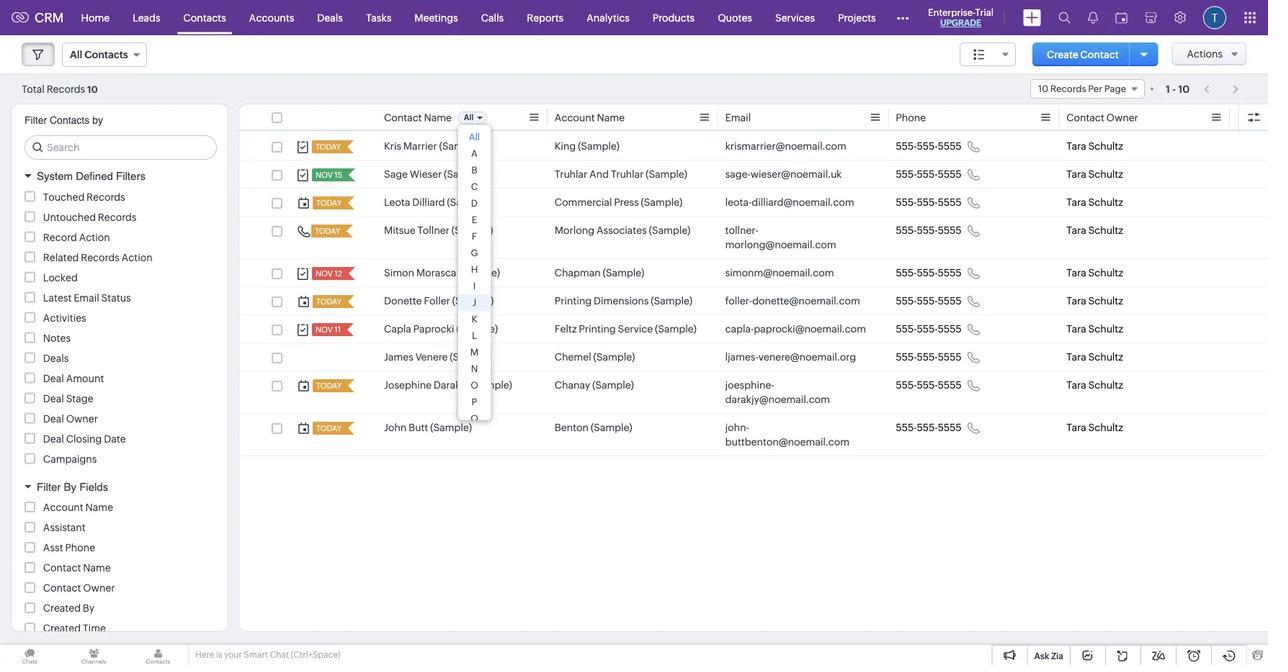 Task type: locate. For each thing, give the bounding box(es) containing it.
10 records per page
[[1039, 84, 1126, 94]]

2 schultz from the top
[[1089, 169, 1124, 180]]

0 horizontal spatial 10
[[87, 84, 98, 95]]

contact name up 'marrier'
[[384, 112, 452, 124]]

0 vertical spatial nov
[[316, 171, 333, 180]]

contacts inside field
[[85, 49, 128, 61]]

1 vertical spatial action
[[122, 252, 153, 263]]

2 created from the top
[[43, 623, 81, 635]]

nov for sage
[[316, 171, 333, 180]]

1 vertical spatial account
[[43, 502, 83, 514]]

contact up kris
[[384, 112, 422, 124]]

deals down notes
[[43, 353, 69, 364]]

nov 11
[[316, 326, 341, 335]]

1 horizontal spatial contact name
[[384, 112, 452, 124]]

accounts
[[249, 12, 294, 23]]

5555 for morlong@noemail.com
[[938, 225, 962, 236]]

date
[[104, 434, 126, 445]]

today for john butt (sample)
[[316, 425, 342, 434]]

1 tara from the top
[[1067, 141, 1087, 152]]

tara schultz for venere@noemail.org
[[1067, 352, 1124, 363]]

0 horizontal spatial phone
[[65, 543, 95, 554]]

1 horizontal spatial by
[[83, 603, 94, 615]]

filter inside dropdown button
[[37, 481, 61, 494]]

9 555-555-5555 from the top
[[896, 380, 962, 391]]

email up krismarrier@noemail.com link
[[725, 112, 751, 124]]

deal
[[43, 373, 64, 385], [43, 393, 64, 405], [43, 413, 64, 425], [43, 434, 64, 445]]

account name down 'filter by fields'
[[43, 502, 113, 514]]

today link
[[312, 141, 342, 154], [313, 197, 343, 210], [311, 225, 342, 238], [313, 296, 343, 308], [313, 380, 343, 393], [313, 422, 343, 435]]

phone
[[896, 112, 926, 124], [65, 543, 95, 554]]

feltz printing service (sample) link
[[555, 322, 697, 337]]

10 schultz from the top
[[1089, 422, 1124, 434]]

today link down the nov 15
[[313, 197, 343, 210]]

contact owner
[[1067, 112, 1139, 124], [43, 583, 115, 595]]

deal for deal amount
[[43, 373, 64, 385]]

asst phone
[[43, 543, 95, 554]]

deals
[[317, 12, 343, 23], [43, 353, 69, 364]]

1 nov from the top
[[316, 171, 333, 180]]

3 tara schultz from the top
[[1067, 197, 1124, 208]]

deal owner
[[43, 413, 98, 425]]

(sample) up p
[[471, 380, 512, 391]]

0 horizontal spatial all
[[70, 49, 82, 61]]

ask zia
[[1035, 652, 1064, 662]]

tara for buttbenton@noemail.com
[[1067, 422, 1087, 434]]

total records 10
[[22, 83, 98, 95]]

donette@noemail.com
[[753, 296, 860, 307]]

0 vertical spatial contacts
[[184, 12, 226, 23]]

chapman (sample)
[[555, 267, 645, 279]]

nov left 11
[[316, 326, 333, 335]]

d
[[471, 198, 478, 209]]

all inside all contacts field
[[70, 49, 82, 61]]

0 vertical spatial contact name
[[384, 112, 452, 124]]

printing dimensions (sample)
[[555, 296, 693, 307]]

555-
[[896, 141, 917, 152], [917, 141, 938, 152], [896, 169, 917, 180], [917, 169, 938, 180], [896, 197, 917, 208], [917, 197, 938, 208], [896, 225, 917, 236], [917, 225, 938, 236], [896, 267, 917, 279], [917, 267, 938, 279], [896, 296, 917, 307], [917, 296, 938, 307], [896, 324, 917, 335], [917, 324, 938, 335], [896, 352, 917, 363], [917, 352, 938, 363], [896, 380, 917, 391], [917, 380, 938, 391], [896, 422, 917, 434], [917, 422, 938, 434]]

printing dimensions (sample) link
[[555, 294, 693, 308]]

dilliard@noemail.com
[[752, 197, 855, 208]]

8 tara from the top
[[1067, 352, 1087, 363]]

9 tara from the top
[[1067, 380, 1087, 391]]

9 schultz from the top
[[1089, 380, 1124, 391]]

name down fields
[[85, 502, 113, 514]]

printing down chapman
[[555, 296, 592, 307]]

2 nov from the top
[[316, 270, 333, 279]]

1 horizontal spatial 10
[[1039, 84, 1049, 94]]

nov 12
[[316, 270, 342, 279]]

ljames-venere@noemail.org
[[725, 352, 856, 363]]

by left fields
[[64, 481, 76, 494]]

contacts image
[[129, 646, 188, 666]]

leota dilliard (sample) link
[[384, 195, 489, 210]]

7 tara schultz from the top
[[1067, 324, 1124, 335]]

all for all contacts
[[70, 49, 82, 61]]

10 tara from the top
[[1067, 422, 1087, 434]]

0 horizontal spatial truhlar
[[555, 169, 588, 180]]

0 vertical spatial account
[[555, 112, 595, 124]]

n
[[471, 364, 478, 374]]

555-555-5555 for krismarrier@noemail.com
[[896, 141, 962, 152]]

actions
[[1187, 48, 1223, 60]]

created up created time
[[43, 603, 81, 615]]

schultz for paprocki@noemail.com
[[1089, 324, 1124, 335]]

(sample) down feltz printing service (sample)
[[594, 352, 635, 363]]

(sample) up commercial press (sample) link
[[646, 169, 688, 180]]

0 horizontal spatial contact owner
[[43, 583, 115, 595]]

king
[[555, 141, 576, 152]]

calendar image
[[1116, 12, 1128, 23]]

tollner
[[418, 225, 450, 236]]

e
[[472, 214, 477, 225]]

josephine
[[384, 380, 432, 391]]

simon morasca (sample) link
[[384, 266, 500, 280]]

10 down 'create'
[[1039, 84, 1049, 94]]

tara for paprocki@noemail.com
[[1067, 324, 1087, 335]]

tara for donette@noemail.com
[[1067, 296, 1087, 307]]

records up filter contacts by
[[47, 83, 85, 95]]

1 vertical spatial nov
[[316, 270, 333, 279]]

schultz for donette@noemail.com
[[1089, 296, 1124, 307]]

0 vertical spatial by
[[64, 481, 76, 494]]

owner up created by
[[83, 583, 115, 595]]

and
[[590, 169, 609, 180]]

3 deal from the top
[[43, 413, 64, 425]]

deal up the 'campaigns' on the left bottom
[[43, 434, 64, 445]]

filter down total
[[25, 115, 47, 126]]

calls link
[[470, 0, 516, 35]]

today down nov 11 at left
[[316, 382, 342, 391]]

today link for josephine
[[313, 380, 343, 393]]

10 tara schultz from the top
[[1067, 422, 1124, 434]]

meetings link
[[403, 0, 470, 35]]

2 deal from the top
[[43, 393, 64, 405]]

555-555-5555 for leota-dilliard@noemail.com
[[896, 197, 962, 208]]

today up nov 11 link
[[316, 298, 342, 307]]

0 vertical spatial contact owner
[[1067, 112, 1139, 124]]

records inside 10 records per page field
[[1051, 84, 1087, 94]]

2 tara from the top
[[1067, 169, 1087, 180]]

filter down the 'campaigns' on the left bottom
[[37, 481, 61, 494]]

today link down nov 11 at left
[[313, 380, 343, 393]]

10 for 1 - 10
[[1179, 83, 1190, 95]]

account name
[[555, 112, 625, 124], [43, 502, 113, 514]]

email right latest
[[74, 292, 99, 304]]

555-555-5555 for ljames-venere@noemail.org
[[896, 352, 962, 363]]

records for untouched
[[98, 212, 137, 223]]

1 vertical spatial all
[[464, 113, 474, 122]]

0 vertical spatial all
[[70, 49, 82, 61]]

4 deal from the top
[[43, 434, 64, 445]]

0 horizontal spatial email
[[74, 292, 99, 304]]

untouched records
[[43, 212, 137, 223]]

ljames-
[[725, 352, 759, 363]]

benton (sample) link
[[555, 421, 633, 435]]

1 vertical spatial filter
[[37, 481, 61, 494]]

today link for donette
[[313, 296, 343, 308]]

4 555-555-5555 from the top
[[896, 225, 962, 236]]

donette foller (sample)
[[384, 296, 494, 307]]

5 555-555-5555 from the top
[[896, 267, 962, 279]]

1 555-555-5555 from the top
[[896, 141, 962, 152]]

campaigns
[[43, 454, 97, 465]]

1 schultz from the top
[[1089, 141, 1124, 152]]

contact inside button
[[1081, 49, 1119, 60]]

today link for leota
[[313, 197, 343, 210]]

9 5555 from the top
[[938, 380, 962, 391]]

today for donette foller (sample)
[[316, 298, 342, 307]]

leota-dilliard@noemail.com
[[725, 197, 855, 208]]

all for all
[[464, 113, 474, 122]]

today for mitsue tollner (sample)
[[315, 227, 340, 236]]

8 tara schultz from the top
[[1067, 352, 1124, 363]]

1 vertical spatial contact owner
[[43, 583, 115, 595]]

3 5555 from the top
[[938, 197, 962, 208]]

truhlar left and
[[555, 169, 588, 180]]

4 5555 from the top
[[938, 225, 962, 236]]

7 5555 from the top
[[938, 324, 962, 335]]

by inside dropdown button
[[64, 481, 76, 494]]

1 horizontal spatial email
[[725, 112, 751, 124]]

8 5555 from the top
[[938, 352, 962, 363]]

row group
[[239, 133, 1269, 457]]

contact up the per
[[1081, 49, 1119, 60]]

contacts left by
[[50, 115, 90, 126]]

today link down "nov 12"
[[313, 296, 343, 308]]

nov
[[316, 171, 333, 180], [316, 270, 333, 279], [316, 326, 333, 335]]

nov 15 link
[[312, 169, 344, 182]]

contact owner down the per
[[1067, 112, 1139, 124]]

schultz for wieser@noemail.uk
[[1089, 169, 1124, 180]]

5555 for wieser@noemail.uk
[[938, 169, 962, 180]]

contact up created by
[[43, 583, 81, 595]]

0 horizontal spatial deals
[[43, 353, 69, 364]]

donette foller (sample) link
[[384, 294, 494, 308]]

by for filter
[[64, 481, 76, 494]]

quotes
[[718, 12, 752, 23]]

7 tara from the top
[[1067, 324, 1087, 335]]

tara schultz
[[1067, 141, 1124, 152], [1067, 169, 1124, 180], [1067, 197, 1124, 208], [1067, 225, 1124, 236], [1067, 267, 1124, 279], [1067, 296, 1124, 307], [1067, 324, 1124, 335], [1067, 352, 1124, 363], [1067, 380, 1124, 391], [1067, 422, 1124, 434]]

10 555-555-5555 from the top
[[896, 422, 962, 434]]

analytics link
[[575, 0, 641, 35]]

commercial press (sample)
[[555, 197, 683, 208]]

0 horizontal spatial by
[[64, 481, 76, 494]]

nov inside nov 15 link
[[316, 171, 333, 180]]

tara schultz for donette@noemail.com
[[1067, 296, 1124, 307]]

2 truhlar from the left
[[611, 169, 644, 180]]

7 schultz from the top
[[1089, 324, 1124, 335]]

john
[[384, 422, 407, 434]]

1 vertical spatial deals
[[43, 353, 69, 364]]

truhlar up the press
[[611, 169, 644, 180]]

(sample) right service
[[655, 324, 697, 335]]

paprocki
[[413, 324, 454, 335]]

(sample) down c
[[447, 197, 489, 208]]

8 schultz from the top
[[1089, 352, 1124, 363]]

contacts down the "home" link at the left top
[[85, 49, 128, 61]]

3 nov from the top
[[316, 326, 333, 335]]

l
[[472, 330, 477, 341]]

records down touched records at the top
[[98, 212, 137, 223]]

1 created from the top
[[43, 603, 81, 615]]

action up status at left
[[122, 252, 153, 263]]

chanay (sample) link
[[555, 378, 634, 393]]

4 tara schultz from the top
[[1067, 225, 1124, 236]]

schultz for venere@noemail.org
[[1089, 352, 1124, 363]]

today link up nov 15 link
[[312, 141, 342, 154]]

(sample) down i
[[452, 296, 494, 307]]

deal down deal stage
[[43, 413, 64, 425]]

6 tara from the top
[[1067, 296, 1087, 307]]

printing up chemel (sample) on the bottom
[[579, 324, 616, 335]]

6 555-555-5555 from the top
[[896, 296, 962, 307]]

1 vertical spatial by
[[83, 603, 94, 615]]

calls
[[481, 12, 504, 23]]

account up king
[[555, 112, 595, 124]]

2 vertical spatial contacts
[[50, 115, 90, 126]]

owner up closing at the left of page
[[66, 413, 98, 425]]

4 schultz from the top
[[1089, 225, 1124, 236]]

morlong associates (sample) link
[[555, 223, 691, 238]]

0 vertical spatial account name
[[555, 112, 625, 124]]

10 right -
[[1179, 83, 1190, 95]]

6 schultz from the top
[[1089, 296, 1124, 307]]

by up time
[[83, 603, 94, 615]]

1 vertical spatial phone
[[65, 543, 95, 554]]

contacts link
[[172, 0, 238, 35]]

1 vertical spatial created
[[43, 623, 81, 635]]

krismarrier@noemail.com
[[725, 141, 847, 152]]

search element
[[1050, 0, 1080, 35]]

today link for john
[[313, 422, 343, 435]]

0 horizontal spatial account name
[[43, 502, 113, 514]]

simon
[[384, 267, 414, 279]]

navigation
[[1197, 79, 1247, 99]]

crm link
[[12, 10, 64, 25]]

1 truhlar from the left
[[555, 169, 588, 180]]

10 inside total records 10
[[87, 84, 98, 95]]

all up total records 10 on the left top
[[70, 49, 82, 61]]

2 5555 from the top
[[938, 169, 962, 180]]

today link left 'john'
[[313, 422, 343, 435]]

signals image
[[1088, 12, 1098, 24]]

filter for filter contacts by
[[25, 115, 47, 126]]

10 5555 from the top
[[938, 422, 962, 434]]

name up kris marrier (sample)
[[424, 112, 452, 124]]

today link up nov 12 link
[[311, 225, 342, 238]]

nov inside nov 12 link
[[316, 270, 333, 279]]

associates
[[597, 225, 647, 236]]

zia
[[1052, 652, 1064, 662]]

1 horizontal spatial all
[[464, 113, 474, 122]]

7 555-555-5555 from the top
[[896, 324, 962, 335]]

records left the per
[[1051, 84, 1087, 94]]

1 horizontal spatial account name
[[555, 112, 625, 124]]

None field
[[960, 43, 1016, 66]]

1 horizontal spatial phone
[[896, 112, 926, 124]]

nov for capla
[[316, 326, 333, 335]]

1 horizontal spatial deals
[[317, 12, 343, 23]]

contacts right leads link
[[184, 12, 226, 23]]

2 horizontal spatial 10
[[1179, 83, 1190, 95]]

deals left the tasks
[[317, 12, 343, 23]]

1 vertical spatial email
[[74, 292, 99, 304]]

touched
[[43, 191, 85, 203]]

2 vertical spatial nov
[[316, 326, 333, 335]]

channels image
[[64, 646, 124, 666]]

contact name down asst phone
[[43, 563, 111, 574]]

today up nov 15 link
[[316, 143, 341, 152]]

today up nov 12 link
[[315, 227, 340, 236]]

1 vertical spatial contacts
[[85, 49, 128, 61]]

created down created by
[[43, 623, 81, 635]]

1 tara schultz from the top
[[1067, 141, 1124, 152]]

create menu element
[[1015, 0, 1050, 35]]

5555 for darakjy@noemail.com
[[938, 380, 962, 391]]

1 5555 from the top
[[938, 141, 962, 152]]

3 schultz from the top
[[1089, 197, 1124, 208]]

0 vertical spatial phone
[[896, 112, 926, 124]]

nov left 15
[[316, 171, 333, 180]]

6 tara schultz from the top
[[1067, 296, 1124, 307]]

tara schultz for buttbenton@noemail.com
[[1067, 422, 1124, 434]]

contact down asst phone
[[43, 563, 81, 574]]

account up assistant
[[43, 502, 83, 514]]

1 deal from the top
[[43, 373, 64, 385]]

2 tara schultz from the top
[[1067, 169, 1124, 180]]

0 vertical spatial created
[[43, 603, 81, 615]]

o
[[471, 380, 478, 391]]

10 up by
[[87, 84, 98, 95]]

555-555-5555 for joesphine- darakjy@noemail.com
[[896, 380, 962, 391]]

8 555-555-5555 from the top
[[896, 352, 962, 363]]

contact owner up created by
[[43, 583, 115, 595]]

ask
[[1035, 652, 1050, 662]]

sage-wieser@noemail.uk
[[725, 169, 842, 180]]

create contact
[[1047, 49, 1119, 60]]

5 tara from the top
[[1067, 267, 1087, 279]]

today left 'john'
[[316, 425, 342, 434]]

(sample) right "butt"
[[430, 422, 472, 434]]

1 vertical spatial contact name
[[43, 563, 111, 574]]

-
[[1173, 83, 1176, 95]]

0 horizontal spatial contact name
[[43, 563, 111, 574]]

9 tara schultz from the top
[[1067, 380, 1124, 391]]

owner down the page
[[1107, 112, 1139, 124]]

deal up deal stage
[[43, 373, 64, 385]]

records down record action
[[81, 252, 120, 263]]

name up king (sample)
[[597, 112, 625, 124]]

latest email status
[[43, 292, 131, 304]]

action up related records action
[[79, 232, 110, 243]]

deal left stage
[[43, 393, 64, 405]]

capla-paprocki@noemail.com link
[[725, 322, 866, 337]]

deal for deal owner
[[43, 413, 64, 425]]

nov inside nov 11 link
[[316, 326, 333, 335]]

(sample)
[[439, 141, 481, 152], [578, 141, 620, 152], [444, 169, 486, 180], [646, 169, 688, 180], [447, 197, 489, 208], [641, 197, 683, 208], [452, 225, 493, 236], [649, 225, 691, 236], [459, 267, 500, 279], [603, 267, 645, 279], [452, 296, 494, 307], [651, 296, 693, 307], [456, 324, 498, 335], [655, 324, 697, 335], [450, 352, 492, 363], [594, 352, 635, 363], [471, 380, 512, 391], [592, 380, 634, 391], [430, 422, 472, 434], [591, 422, 633, 434]]

2 555-555-5555 from the top
[[896, 169, 962, 180]]

today down the nov 15
[[316, 199, 342, 208]]

(sample) up b
[[439, 141, 481, 152]]

1 vertical spatial account name
[[43, 502, 113, 514]]

total
[[22, 83, 45, 95]]

all up the a on the top left of the page
[[464, 113, 474, 122]]

records down defined
[[87, 191, 125, 203]]

james venere (sample)
[[384, 352, 492, 363]]

3 555-555-5555 from the top
[[896, 197, 962, 208]]

0 vertical spatial action
[[79, 232, 110, 243]]

4 tara from the top
[[1067, 225, 1087, 236]]

simonm@noemail.com link
[[725, 266, 834, 280]]

1 horizontal spatial truhlar
[[611, 169, 644, 180]]

nov left 12
[[316, 270, 333, 279]]

(sample) up c
[[444, 169, 486, 180]]

name
[[424, 112, 452, 124], [597, 112, 625, 124], [85, 502, 113, 514], [83, 563, 111, 574]]

6 5555 from the top
[[938, 296, 962, 307]]

contact
[[1081, 49, 1119, 60], [384, 112, 422, 124], [1067, 112, 1105, 124], [43, 563, 81, 574], [43, 583, 81, 595]]

0 horizontal spatial action
[[79, 232, 110, 243]]

foller-
[[725, 296, 753, 307]]

account name up king (sample)
[[555, 112, 625, 124]]

kris
[[384, 141, 401, 152]]

3 tara from the top
[[1067, 197, 1087, 208]]

10
[[1179, 83, 1190, 95], [1039, 84, 1049, 94], [87, 84, 98, 95]]

1 horizontal spatial contact owner
[[1067, 112, 1139, 124]]

0 vertical spatial filter
[[25, 115, 47, 126]]

tara for darakjy@noemail.com
[[1067, 380, 1087, 391]]

(sample) up and
[[578, 141, 620, 152]]

1 - 10
[[1166, 83, 1190, 95]]



Task type: describe. For each thing, give the bounding box(es) containing it.
c
[[471, 181, 478, 192]]

today for kris marrier (sample)
[[316, 143, 341, 152]]

1 horizontal spatial action
[[122, 252, 153, 263]]

deal for deal closing date
[[43, 434, 64, 445]]

nov 11 link
[[312, 324, 342, 337]]

deal closing date
[[43, 434, 126, 445]]

here
[[195, 651, 214, 661]]

a
[[471, 148, 478, 159]]

records for related
[[81, 252, 120, 263]]

tara schultz for morlong@noemail.com
[[1067, 225, 1124, 236]]

Search text field
[[25, 136, 216, 159]]

nov 15
[[316, 171, 342, 180]]

1 vertical spatial printing
[[579, 324, 616, 335]]

555-555-5555 for capla-paprocki@noemail.com
[[896, 324, 962, 335]]

0 horizontal spatial account
[[43, 502, 83, 514]]

2 vertical spatial owner
[[83, 583, 115, 595]]

555-555-5555 for simonm@noemail.com
[[896, 267, 962, 279]]

555-555-5555 for foller-donette@noemail.com
[[896, 296, 962, 307]]

q
[[471, 413, 478, 424]]

darakjy
[[434, 380, 469, 391]]

5 tara schultz from the top
[[1067, 267, 1124, 279]]

contacts for all contacts
[[85, 49, 128, 61]]

555-555-5555 for john- buttbenton@noemail.com
[[896, 422, 962, 434]]

0 vertical spatial printing
[[555, 296, 592, 307]]

nov for simon
[[316, 270, 333, 279]]

tara for morlong@noemail.com
[[1067, 225, 1087, 236]]

leads link
[[121, 0, 172, 35]]

All Contacts field
[[62, 43, 147, 67]]

555-555-5555 for tollner- morlong@noemail.com
[[896, 225, 962, 236]]

create menu image
[[1023, 9, 1041, 26]]

0 vertical spatial email
[[725, 112, 751, 124]]

5 5555 from the top
[[938, 267, 962, 279]]

leota
[[384, 197, 410, 208]]

size image
[[974, 48, 985, 61]]

10 inside field
[[1039, 84, 1049, 94]]

josephine darakjy (sample) link
[[384, 378, 512, 393]]

trial
[[976, 7, 994, 18]]

(ctrl+space)
[[291, 651, 341, 661]]

b
[[472, 165, 478, 176]]

tara for dilliard@noemail.com
[[1067, 197, 1087, 208]]

stage
[[66, 393, 93, 405]]

Other Modules field
[[888, 6, 919, 29]]

(sample) right the press
[[641, 197, 683, 208]]

john- buttbenton@noemail.com
[[725, 422, 850, 448]]

tara for wieser@noemail.uk
[[1067, 169, 1087, 180]]

smart
[[244, 651, 268, 661]]

john-
[[725, 422, 749, 434]]

contacts for filter contacts by
[[50, 115, 90, 126]]

today for leota dilliard (sample)
[[316, 199, 342, 208]]

deals link
[[306, 0, 355, 35]]

10 for total records 10
[[87, 84, 98, 95]]

g
[[471, 248, 478, 258]]

1 vertical spatial owner
[[66, 413, 98, 425]]

products
[[653, 12, 695, 23]]

buttbenton@noemail.com
[[725, 437, 850, 448]]

nov 12 link
[[312, 267, 344, 280]]

benton (sample)
[[555, 422, 633, 434]]

contact down 10 records per page field on the right top of page
[[1067, 112, 1105, 124]]

chemel
[[555, 352, 591, 363]]

profile element
[[1195, 0, 1235, 35]]

555-555-5555 for sage-wieser@noemail.uk
[[896, 169, 962, 180]]

accounts link
[[238, 0, 306, 35]]

paprocki@noemail.com
[[754, 324, 866, 335]]

5555 for venere@noemail.org
[[938, 352, 962, 363]]

morasca
[[416, 267, 457, 279]]

5555 for donette@noemail.com
[[938, 296, 962, 307]]

joesphine- darakjy@noemail.com
[[725, 380, 830, 406]]

notes
[[43, 333, 71, 344]]

related
[[43, 252, 79, 263]]

assistant
[[43, 523, 86, 534]]

tara schultz for dilliard@noemail.com
[[1067, 197, 1124, 208]]

(sample) right associates
[[649, 225, 691, 236]]

5555 for buttbenton@noemail.com
[[938, 422, 962, 434]]

mitsue
[[384, 225, 416, 236]]

(sample) up m at the bottom
[[456, 324, 498, 335]]

schultz for buttbenton@noemail.com
[[1089, 422, 1124, 434]]

sage wieser (sample)
[[384, 169, 486, 180]]

by for created
[[83, 603, 94, 615]]

products link
[[641, 0, 707, 35]]

records for total
[[47, 83, 85, 95]]

james venere (sample) link
[[384, 350, 492, 365]]

tara schultz for darakjy@noemail.com
[[1067, 380, 1124, 391]]

morlong@noemail.com
[[725, 239, 837, 251]]

5555 for paprocki@noemail.com
[[938, 324, 962, 335]]

records for 10
[[1051, 84, 1087, 94]]

15
[[335, 171, 342, 180]]

kris marrier (sample)
[[384, 141, 481, 152]]

i
[[473, 281, 476, 292]]

deal for deal stage
[[43, 393, 64, 405]]

0 vertical spatial deals
[[317, 12, 343, 23]]

wieser@noemail.uk
[[751, 169, 842, 180]]

tollner-
[[725, 225, 759, 236]]

a b c d e f g h i j k l m n o p q
[[470, 148, 479, 424]]

schultz for morlong@noemail.com
[[1089, 225, 1124, 236]]

marrier
[[403, 141, 437, 152]]

record action
[[43, 232, 110, 243]]

kris marrier (sample) link
[[384, 139, 481, 154]]

related records action
[[43, 252, 153, 263]]

records for touched
[[87, 191, 125, 203]]

ljames-venere@noemail.org link
[[725, 350, 856, 365]]

projects link
[[827, 0, 888, 35]]

amount
[[66, 373, 104, 385]]

tara schultz for wieser@noemail.uk
[[1067, 169, 1124, 180]]

locked
[[43, 272, 78, 284]]

search image
[[1059, 12, 1071, 24]]

today for josephine darakjy (sample)
[[316, 382, 342, 391]]

today link for mitsue
[[311, 225, 342, 238]]

(sample) up i
[[459, 267, 500, 279]]

tollner- morlong@noemail.com
[[725, 225, 837, 251]]

(sample) right benton
[[591, 422, 633, 434]]

signals element
[[1080, 0, 1107, 35]]

name down asst phone
[[83, 563, 111, 574]]

capla
[[384, 324, 411, 335]]

chats image
[[0, 646, 59, 666]]

feltz printing service (sample)
[[555, 324, 697, 335]]

dilliard
[[412, 197, 445, 208]]

schultz for dilliard@noemail.com
[[1089, 197, 1124, 208]]

king (sample)
[[555, 141, 620, 152]]

reports link
[[516, 0, 575, 35]]

service
[[618, 324, 653, 335]]

tara for venere@noemail.org
[[1067, 352, 1087, 363]]

5555 for dilliard@noemail.com
[[938, 197, 962, 208]]

row group containing kris marrier (sample)
[[239, 133, 1269, 457]]

leota-
[[725, 197, 752, 208]]

5 schultz from the top
[[1089, 267, 1124, 279]]

filter for filter by fields
[[37, 481, 61, 494]]

status
[[101, 292, 131, 304]]

(sample) up n
[[450, 352, 492, 363]]

morlong associates (sample)
[[555, 225, 691, 236]]

1 horizontal spatial account
[[555, 112, 595, 124]]

butt
[[409, 422, 428, 434]]

schultz for darakjy@noemail.com
[[1089, 380, 1124, 391]]

capla paprocki (sample)
[[384, 324, 498, 335]]

deal amount
[[43, 373, 104, 385]]

(sample) up 'printing dimensions (sample)'
[[603, 267, 645, 279]]

capla paprocki (sample) link
[[384, 322, 498, 337]]

(sample) up g
[[452, 225, 493, 236]]

darakjy@noemail.com
[[725, 394, 830, 406]]

today link for kris
[[312, 141, 342, 154]]

page
[[1105, 84, 1126, 94]]

chapman (sample) link
[[555, 266, 645, 280]]

(sample) down chemel (sample) on the bottom
[[592, 380, 634, 391]]

sage-
[[725, 169, 751, 180]]

0 vertical spatial owner
[[1107, 112, 1139, 124]]

created for created by
[[43, 603, 81, 615]]

create contact button
[[1033, 43, 1134, 66]]

king (sample) link
[[555, 139, 620, 154]]

(sample) up service
[[651, 296, 693, 307]]

create
[[1047, 49, 1079, 60]]

tara schultz for paprocki@noemail.com
[[1067, 324, 1124, 335]]

profile image
[[1204, 6, 1227, 29]]

joesphine- darakjy@noemail.com link
[[725, 378, 867, 407]]

chanay (sample)
[[555, 380, 634, 391]]

10 Records Per Page field
[[1031, 79, 1145, 99]]

p
[[472, 397, 477, 408]]

simonm@noemail.com
[[725, 267, 834, 279]]

created for created time
[[43, 623, 81, 635]]

all contacts
[[70, 49, 128, 61]]

wieser
[[410, 169, 442, 180]]

filter by fields button
[[12, 475, 228, 500]]

enterprise-
[[928, 7, 976, 18]]

record
[[43, 232, 77, 243]]

latest
[[43, 292, 72, 304]]

h
[[471, 264, 478, 275]]

1
[[1166, 83, 1170, 95]]

mitsue tollner (sample)
[[384, 225, 493, 236]]

leads
[[133, 12, 160, 23]]



Task type: vqa. For each thing, say whether or not it's contained in the screenshot.
the Integrate
no



